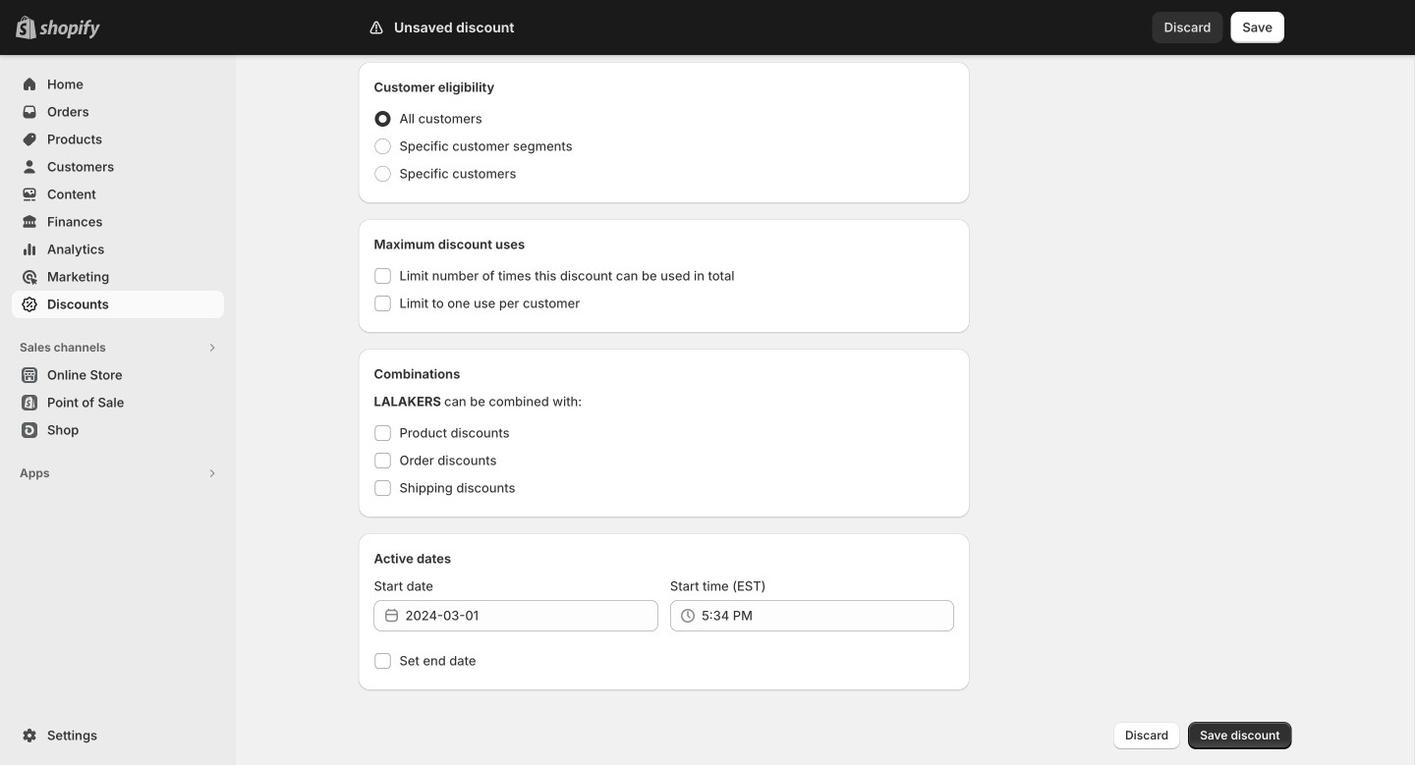 Task type: locate. For each thing, give the bounding box(es) containing it.
YYYY-MM-DD text field
[[406, 601, 659, 632]]

shopify image
[[39, 19, 100, 39]]

Enter time text field
[[702, 601, 955, 632]]



Task type: vqa. For each thing, say whether or not it's contained in the screenshot.
the YYYY-MM-DD text box in the bottom left of the page
yes



